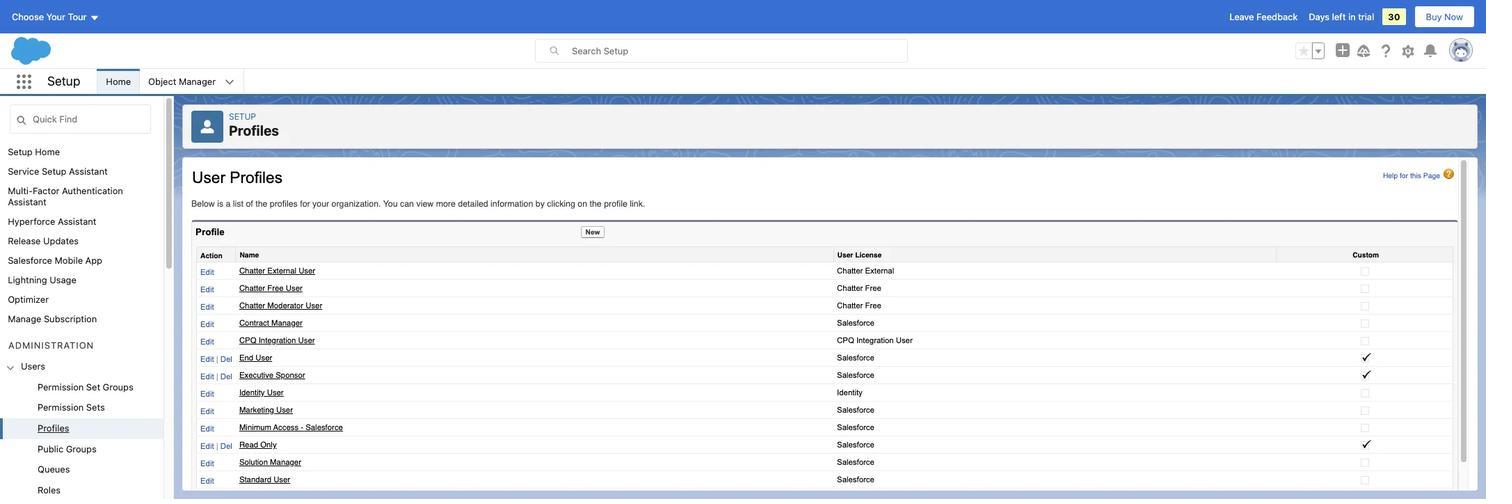 Task type: vqa. For each thing, say whether or not it's contained in the screenshot.
Progress Bar progress bar
no



Task type: describe. For each thing, give the bounding box(es) containing it.
choose your tour
[[12, 11, 87, 22]]

1 horizontal spatial home
[[106, 76, 131, 87]]

multi-
[[8, 185, 33, 196]]

users tree item
[[0, 357, 164, 499]]

roles
[[38, 484, 61, 495]]

permission for permission set groups
[[38, 381, 84, 392]]

users
[[21, 361, 45, 372]]

roles link
[[38, 484, 61, 496]]

trial
[[1359, 11, 1375, 22]]

30
[[1389, 11, 1401, 22]]

salesforce mobile app link
[[8, 255, 102, 266]]

buy now button
[[1415, 6, 1475, 28]]

permission sets
[[38, 402, 105, 413]]

assistant inside multi-factor authentication assistant
[[8, 196, 46, 207]]

hyperforce assistant link
[[8, 216, 96, 227]]

tour
[[68, 11, 87, 22]]

lightning
[[8, 274, 47, 285]]

optimizer link
[[8, 294, 49, 305]]

setup home
[[8, 146, 60, 157]]

object manager link
[[140, 69, 224, 94]]

service
[[8, 166, 39, 177]]

choose your tour button
[[11, 6, 100, 28]]

now
[[1445, 11, 1464, 22]]

release updates
[[8, 235, 79, 246]]

lightning usage link
[[8, 274, 76, 285]]

leave feedback link
[[1230, 11, 1298, 22]]

permission sets link
[[38, 402, 105, 414]]

profiles inside tree item
[[38, 422, 69, 434]]

app
[[85, 255, 102, 266]]

permission set groups link
[[38, 381, 133, 394]]

group containing permission set groups
[[0, 377, 164, 499]]

set
[[86, 381, 100, 392]]

days
[[1309, 11, 1330, 22]]

object manager
[[148, 76, 216, 87]]

buy now
[[1426, 11, 1464, 22]]

permission set groups
[[38, 381, 133, 392]]

service setup assistant
[[8, 166, 108, 177]]

leave feedback
[[1230, 11, 1298, 22]]

setup home link
[[8, 146, 60, 157]]

administration
[[8, 340, 94, 351]]

queues link
[[38, 464, 70, 476]]

optimizer
[[8, 294, 49, 305]]

in
[[1349, 11, 1356, 22]]

days left in trial
[[1309, 11, 1375, 22]]

leave
[[1230, 11, 1254, 22]]

object
[[148, 76, 176, 87]]

setup for setup
[[47, 74, 80, 88]]

setup for setup home
[[8, 146, 33, 157]]

service setup assistant link
[[8, 166, 108, 177]]

multi-factor authentication assistant link
[[8, 185, 164, 207]]

subscription
[[44, 313, 97, 324]]

your
[[46, 11, 65, 22]]



Task type: locate. For each thing, give the bounding box(es) containing it.
1 vertical spatial permission
[[38, 402, 84, 413]]

1 horizontal spatial profiles
[[229, 122, 279, 138]]

factor
[[33, 185, 59, 196]]

home left "object"
[[106, 76, 131, 87]]

home link
[[98, 69, 139, 94]]

sets
[[86, 402, 105, 413]]

public groups
[[38, 443, 97, 454]]

0 vertical spatial permission
[[38, 381, 84, 392]]

1 vertical spatial group
[[0, 377, 164, 499]]

release
[[8, 235, 41, 246]]

salesforce mobile app
[[8, 255, 102, 266]]

1 permission from the top
[[38, 381, 84, 392]]

left
[[1332, 11, 1346, 22]]

home inside setup tree tree
[[35, 146, 60, 157]]

manage subscription
[[8, 313, 97, 324]]

manage
[[8, 313, 41, 324]]

group
[[1296, 42, 1325, 59], [0, 377, 164, 499]]

0 horizontal spatial group
[[0, 377, 164, 499]]

0 horizontal spatial profiles
[[38, 422, 69, 434]]

setup tree tree
[[0, 142, 164, 499]]

manage subscription link
[[8, 313, 97, 324]]

multi-factor authentication assistant
[[8, 185, 123, 207]]

manager
[[179, 76, 216, 87]]

0 horizontal spatial home
[[35, 146, 60, 157]]

Quick Find search field
[[10, 104, 151, 134]]

1 horizontal spatial groups
[[103, 381, 133, 392]]

2 permission from the top
[[38, 402, 84, 413]]

0 horizontal spatial groups
[[66, 443, 97, 454]]

1 horizontal spatial group
[[1296, 42, 1325, 59]]

salesforce
[[8, 255, 52, 266]]

0 vertical spatial profiles
[[229, 122, 279, 138]]

2 vertical spatial assistant
[[58, 216, 96, 227]]

0 vertical spatial home
[[106, 76, 131, 87]]

groups right set
[[103, 381, 133, 392]]

public groups link
[[38, 443, 97, 455]]

users link
[[21, 361, 45, 373]]

1 vertical spatial profiles
[[38, 422, 69, 434]]

assistant up updates
[[58, 216, 96, 227]]

permission
[[38, 381, 84, 392], [38, 402, 84, 413]]

updates
[[43, 235, 79, 246]]

Search Setup text field
[[572, 40, 908, 62]]

feedback
[[1257, 11, 1298, 22]]

queues
[[38, 464, 70, 475]]

permission up profiles link
[[38, 402, 84, 413]]

public
[[38, 443, 63, 454]]

profiles link
[[38, 422, 69, 435]]

0 vertical spatial groups
[[103, 381, 133, 392]]

assistant up authentication
[[69, 166, 108, 177]]

assistant up hyperforce
[[8, 196, 46, 207]]

1 vertical spatial assistant
[[8, 196, 46, 207]]

home up service setup assistant link
[[35, 146, 60, 157]]

1 vertical spatial home
[[35, 146, 60, 157]]

lightning usage
[[8, 274, 76, 285]]

profiles down setup link
[[229, 122, 279, 138]]

usage
[[50, 274, 76, 285]]

setup inside setup profiles
[[229, 111, 256, 122]]

1 vertical spatial groups
[[66, 443, 97, 454]]

authentication
[[62, 185, 123, 196]]

setup
[[47, 74, 80, 88], [229, 111, 256, 122], [8, 146, 33, 157], [42, 166, 66, 177]]

groups down profiles tree item
[[66, 443, 97, 454]]

permission up permission sets
[[38, 381, 84, 392]]

hyperforce assistant
[[8, 216, 96, 227]]

choose
[[12, 11, 44, 22]]

groups
[[103, 381, 133, 392], [66, 443, 97, 454]]

profiles up public
[[38, 422, 69, 434]]

assistant
[[69, 166, 108, 177], [8, 196, 46, 207], [58, 216, 96, 227]]

0 vertical spatial assistant
[[69, 166, 108, 177]]

home
[[106, 76, 131, 87], [35, 146, 60, 157]]

setup for setup profiles
[[229, 111, 256, 122]]

setup profiles
[[229, 111, 279, 138]]

buy
[[1426, 11, 1442, 22]]

0 vertical spatial group
[[1296, 42, 1325, 59]]

setup link
[[229, 111, 256, 122]]

release updates link
[[8, 235, 79, 246]]

permission for permission sets
[[38, 402, 84, 413]]

profiles tree item
[[0, 418, 164, 439]]

profiles
[[229, 122, 279, 138], [38, 422, 69, 434]]

hyperforce
[[8, 216, 55, 227]]

mobile
[[55, 255, 83, 266]]



